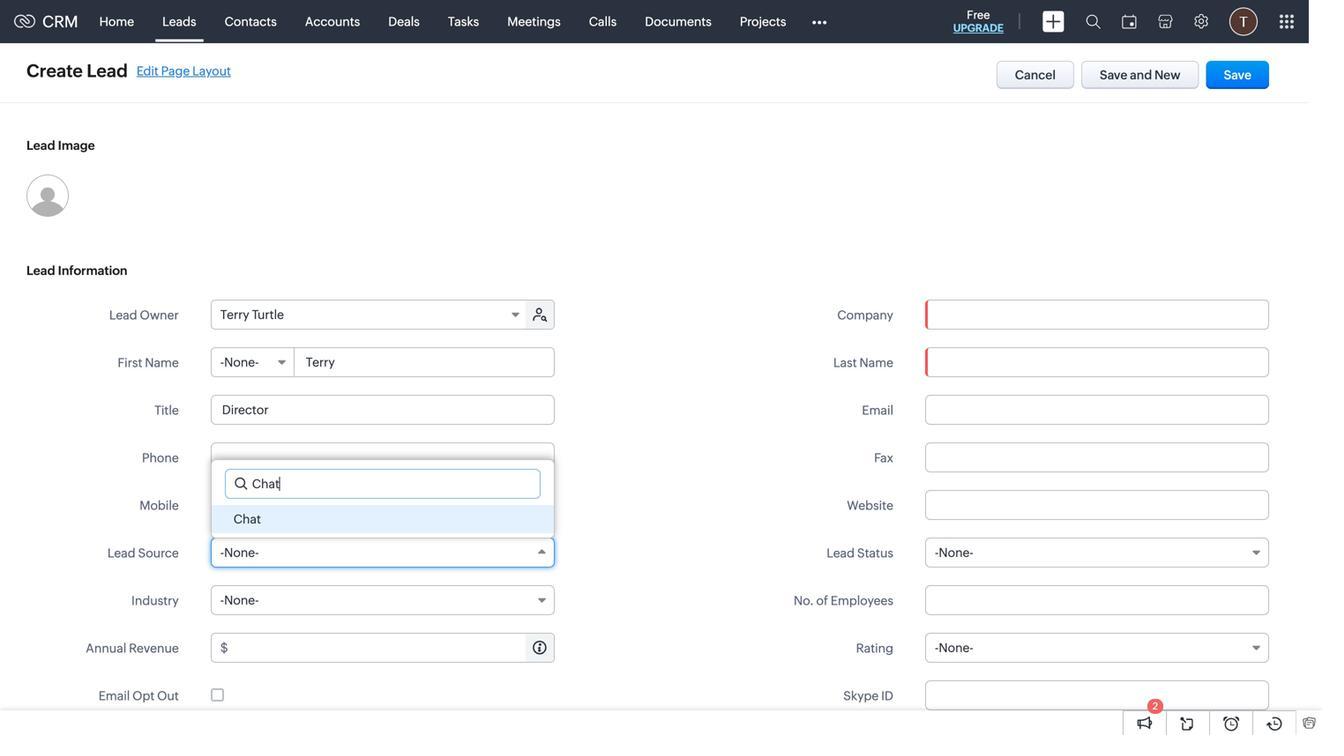Task type: locate. For each thing, give the bounding box(es) containing it.
fax
[[875, 451, 894, 465]]

none-
[[224, 356, 259, 370], [224, 546, 259, 560], [939, 546, 974, 560], [224, 594, 259, 608], [939, 642, 974, 656]]

email
[[863, 404, 894, 418], [99, 690, 130, 704]]

0 horizontal spatial email
[[99, 690, 130, 704]]

-none- for lead status
[[935, 546, 974, 560]]

-none- right status
[[935, 546, 974, 560]]

name right 'first'
[[145, 356, 179, 370]]

lead left owner
[[109, 308, 137, 323]]

profile image
[[1230, 8, 1258, 36]]

2 save from the left
[[1224, 68, 1252, 82]]

1 horizontal spatial save
[[1224, 68, 1252, 82]]

None text field
[[211, 395, 555, 425], [211, 443, 555, 473], [926, 443, 1270, 473], [926, 586, 1270, 616], [231, 634, 554, 663], [211, 395, 555, 425], [211, 443, 555, 473], [926, 443, 1270, 473], [926, 586, 1270, 616], [231, 634, 554, 663]]

name for last name
[[860, 356, 894, 370]]

free
[[967, 8, 991, 22]]

none- up $
[[224, 594, 259, 608]]

-none- field for industry
[[211, 586, 555, 616]]

create
[[26, 61, 83, 81]]

name
[[145, 356, 179, 370], [860, 356, 894, 370]]

chat list box
[[212, 501, 554, 538]]

annual
[[86, 642, 126, 656]]

-none- for rating
[[935, 642, 974, 656]]

0 horizontal spatial name
[[145, 356, 179, 370]]

- for lead source
[[220, 546, 224, 560]]

home link
[[85, 0, 148, 43]]

create menu image
[[1043, 11, 1065, 32]]

chat
[[234, 513, 261, 527]]

out
[[157, 690, 179, 704]]

save down profile element
[[1224, 68, 1252, 82]]

last name
[[834, 356, 894, 370]]

image
[[58, 139, 95, 153]]

1 horizontal spatial name
[[860, 356, 894, 370]]

-none- field for lead status
[[926, 538, 1270, 568]]

save inside save and new button
[[1100, 68, 1128, 82]]

cancel button
[[997, 61, 1075, 89]]

email opt out
[[99, 690, 179, 704]]

0 vertical spatial email
[[863, 404, 894, 418]]

-none- for industry
[[220, 594, 259, 608]]

save for save and new
[[1100, 68, 1128, 82]]

None text field
[[927, 301, 1269, 329], [926, 348, 1270, 378], [295, 349, 554, 377], [926, 395, 1270, 425], [226, 470, 540, 499], [211, 491, 555, 521], [926, 491, 1270, 521], [926, 681, 1270, 711], [927, 301, 1269, 329], [926, 348, 1270, 378], [295, 349, 554, 377], [926, 395, 1270, 425], [226, 470, 540, 499], [211, 491, 555, 521], [926, 491, 1270, 521], [926, 681, 1270, 711]]

last
[[834, 356, 857, 370]]

lead left status
[[827, 547, 855, 561]]

none- down the chat
[[224, 546, 259, 560]]

none- right status
[[939, 546, 974, 560]]

contacts
[[225, 15, 277, 29]]

lead status
[[827, 547, 894, 561]]

skype
[[844, 690, 879, 704]]

lead image
[[26, 139, 95, 153]]

crm link
[[14, 13, 78, 31]]

owner
[[140, 308, 179, 323]]

- down terry
[[220, 356, 224, 370]]

name right last
[[860, 356, 894, 370]]

skype id
[[844, 690, 894, 704]]

deals link
[[374, 0, 434, 43]]

-none- down terry
[[220, 356, 259, 370]]

email up fax
[[863, 404, 894, 418]]

None field
[[927, 301, 1269, 329]]

phone
[[142, 451, 179, 465]]

- right source
[[220, 546, 224, 560]]

calls link
[[575, 0, 631, 43]]

save and new button
[[1082, 61, 1200, 89]]

no.
[[794, 594, 814, 608]]

email for email
[[863, 404, 894, 418]]

revenue
[[129, 642, 179, 656]]

save left and
[[1100, 68, 1128, 82]]

lead information
[[26, 264, 128, 278]]

layout
[[192, 64, 231, 78]]

1 name from the left
[[145, 356, 179, 370]]

email left opt in the bottom left of the page
[[99, 690, 130, 704]]

new
[[1155, 68, 1181, 82]]

home
[[99, 15, 134, 29]]

profile element
[[1220, 0, 1269, 43]]

-None- field
[[212, 349, 295, 377], [211, 538, 555, 568], [926, 538, 1270, 568], [211, 586, 555, 616], [926, 634, 1270, 664]]

documents link
[[631, 0, 726, 43]]

lead
[[87, 61, 128, 81], [26, 139, 55, 153], [26, 264, 55, 278], [109, 308, 137, 323], [108, 547, 136, 561], [827, 547, 855, 561]]

-none- right rating
[[935, 642, 974, 656]]

none- for lead source
[[224, 546, 259, 560]]

chat option
[[212, 506, 554, 534]]

lead left information
[[26, 264, 55, 278]]

save for save
[[1224, 68, 1252, 82]]

accounts
[[305, 15, 360, 29]]

1 horizontal spatial email
[[863, 404, 894, 418]]

lead left image on the top left
[[26, 139, 55, 153]]

lead left edit
[[87, 61, 128, 81]]

no. of employees
[[794, 594, 894, 608]]

- right status
[[935, 546, 939, 560]]

annual revenue
[[86, 642, 179, 656]]

- right rating
[[935, 642, 939, 656]]

none- right rating
[[939, 642, 974, 656]]

2 name from the left
[[860, 356, 894, 370]]

crm
[[42, 13, 78, 31]]

rating
[[857, 642, 894, 656]]

leads
[[162, 15, 196, 29]]

save
[[1100, 68, 1128, 82], [1224, 68, 1252, 82]]

edit page layout link
[[137, 64, 231, 78]]

id
[[882, 690, 894, 704]]

-none- down the chat
[[220, 546, 259, 560]]

calendar image
[[1122, 15, 1137, 29]]

documents
[[645, 15, 712, 29]]

free upgrade
[[954, 8, 1004, 34]]

- up $
[[220, 594, 224, 608]]

meetings
[[508, 15, 561, 29]]

-
[[220, 356, 224, 370], [220, 546, 224, 560], [935, 546, 939, 560], [220, 594, 224, 608], [935, 642, 939, 656]]

deals
[[389, 15, 420, 29]]

-none- up $
[[220, 594, 259, 608]]

save inside save button
[[1224, 68, 1252, 82]]

1 save from the left
[[1100, 68, 1128, 82]]

first name
[[118, 356, 179, 370]]

0 horizontal spatial save
[[1100, 68, 1128, 82]]

1 vertical spatial email
[[99, 690, 130, 704]]

none- for rating
[[939, 642, 974, 656]]

-none-
[[220, 356, 259, 370], [220, 546, 259, 560], [935, 546, 974, 560], [220, 594, 259, 608], [935, 642, 974, 656]]

lead left source
[[108, 547, 136, 561]]

leads link
[[148, 0, 211, 43]]



Task type: describe. For each thing, give the bounding box(es) containing it.
of
[[817, 594, 829, 608]]

employees
[[831, 594, 894, 608]]

meetings link
[[494, 0, 575, 43]]

name for first name
[[145, 356, 179, 370]]

Other Modules field
[[801, 8, 839, 36]]

first
[[118, 356, 142, 370]]

save and new
[[1100, 68, 1181, 82]]

lead for lead status
[[827, 547, 855, 561]]

- for lead status
[[935, 546, 939, 560]]

none- down terry
[[224, 356, 259, 370]]

projects
[[740, 15, 787, 29]]

- for rating
[[935, 642, 939, 656]]

-none- for lead source
[[220, 546, 259, 560]]

lead for lead image
[[26, 139, 55, 153]]

-none- field for rating
[[926, 634, 1270, 664]]

source
[[138, 547, 179, 561]]

industry
[[132, 594, 179, 608]]

lead source
[[108, 547, 179, 561]]

cancel
[[1015, 68, 1056, 82]]

accounts link
[[291, 0, 374, 43]]

information
[[58, 264, 128, 278]]

company
[[838, 308, 894, 323]]

tasks link
[[434, 0, 494, 43]]

none- for lead status
[[939, 546, 974, 560]]

lead owner
[[109, 308, 179, 323]]

2
[[1153, 702, 1159, 713]]

Terry Turtle field
[[212, 301, 527, 329]]

mobile
[[140, 499, 179, 513]]

calls
[[589, 15, 617, 29]]

create lead edit page layout
[[26, 61, 231, 81]]

lead for lead information
[[26, 264, 55, 278]]

$
[[220, 642, 228, 656]]

contacts link
[[211, 0, 291, 43]]

turtle
[[252, 308, 284, 322]]

create menu element
[[1032, 0, 1076, 43]]

image image
[[26, 175, 69, 217]]

email for email opt out
[[99, 690, 130, 704]]

save button
[[1207, 61, 1270, 89]]

- for industry
[[220, 594, 224, 608]]

lead for lead owner
[[109, 308, 137, 323]]

terry
[[220, 308, 250, 322]]

-none- field for lead source
[[211, 538, 555, 568]]

lead for lead source
[[108, 547, 136, 561]]

search image
[[1086, 14, 1101, 29]]

search element
[[1076, 0, 1112, 43]]

tasks
[[448, 15, 479, 29]]

status
[[858, 547, 894, 561]]

none- for industry
[[224, 594, 259, 608]]

page
[[161, 64, 190, 78]]

opt
[[132, 690, 155, 704]]

edit
[[137, 64, 159, 78]]

website
[[847, 499, 894, 513]]

terry turtle
[[220, 308, 284, 322]]

projects link
[[726, 0, 801, 43]]

title
[[155, 404, 179, 418]]

upgrade
[[954, 22, 1004, 34]]

and
[[1131, 68, 1153, 82]]



Task type: vqa. For each thing, say whether or not it's contained in the screenshot.
Chat option at the bottom of the page
yes



